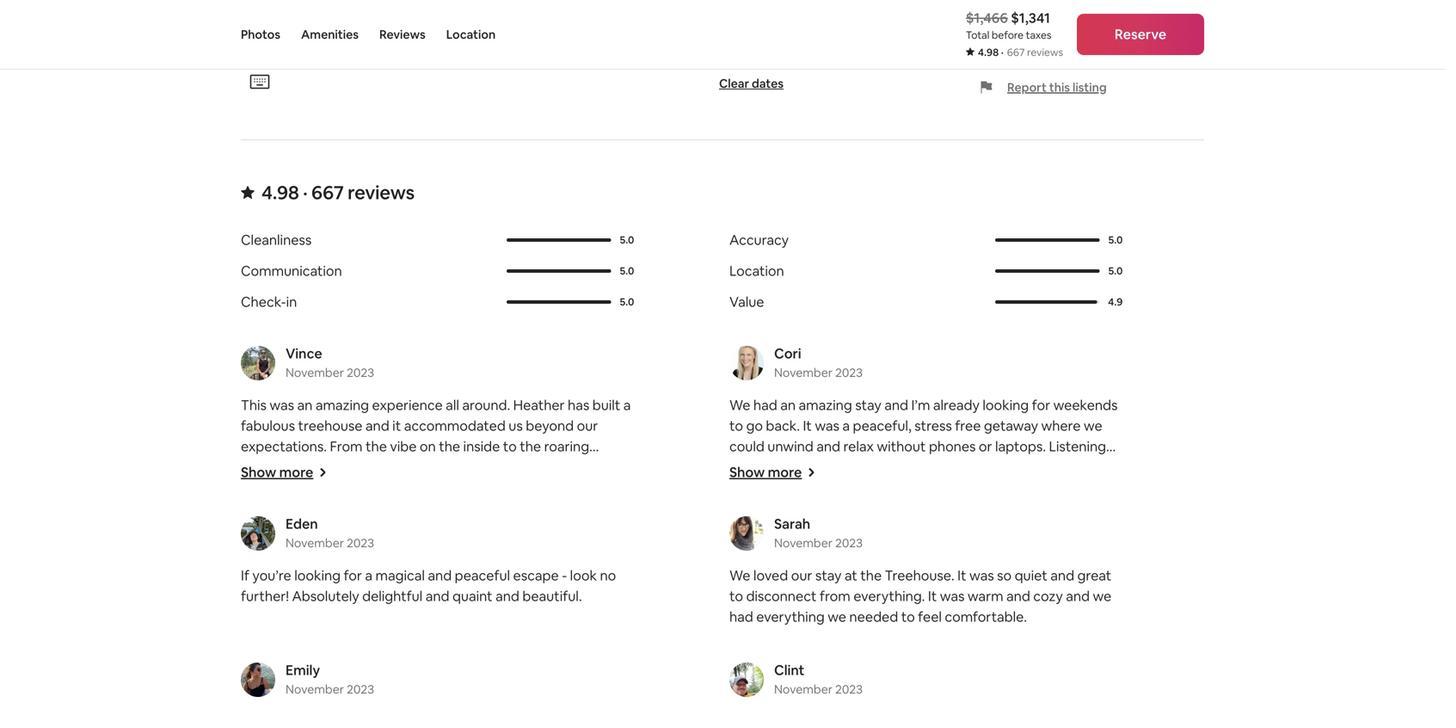 Task type: describe. For each thing, give the bounding box(es) containing it.
a up woods.
[[422, 582, 430, 600]]

to right able
[[531, 623, 545, 641]]

than
[[905, 2, 934, 20]]

further!
[[241, 587, 289, 605]]

november for eden
[[286, 535, 344, 551]]

show more button for this was an amazing experience all around. heather has built a fabulous treehouse and it accommodated us beyond our expectations. from the vibe on the inside to the roaring stream of water when waking up, it felt so peaceful and relaxing. the feel of "glamping" was at its finest. this treehouse made this thanksgiving tree-mendous for us.
[[241, 463, 327, 481]]

to up the delightful at the bottom
[[407, 561, 420, 579]]

1 horizontal spatial made
[[357, 520, 393, 538]]

2 vertical spatial made
[[548, 623, 584, 641]]

to down everything.
[[902, 608, 915, 625]]

this left the listing
[[1050, 79, 1070, 95]]

dates for your
[[1023, 0, 1058, 3]]

it down treehouse.
[[928, 587, 937, 605]]

clear
[[719, 76, 749, 91]]

our inside this was an amazing experience all around. heather has built a fabulous treehouse and it accommodated us beyond our expectations. from the vibe on the inside to the roaring stream of water when waking up, it felt so peaceful and relaxing. the feel of "glamping" was at its finest. this treehouse made this thanksgiving tree-mendous for us. the cart provided made moving in so much easily as we brought a lot of things on this trip. the walkway was very well lit with signs that lead you to the treehouse. the creative touches gave this treehouse a home vibe but yet still feeling like you are glamping in the woods. the kitchen is beautiful, with a propane range stove that we were able to made a delicious thanksgiving meal on. the bed was very soft and comfortable, that if you opened the window where you can hear the stream, you wouldn't want to get out of bed. it was so calming. though there is no service or wi-
[[577, 417, 598, 434]]

was right which
[[796, 499, 821, 517]]

this up glamping
[[329, 582, 352, 600]]

reserve
[[1115, 25, 1167, 43]]

and up cozy
[[1051, 566, 1075, 584]]

1 vertical spatial is
[[404, 706, 413, 709]]

amazing for back.
[[799, 396, 852, 414]]

vince image
[[241, 346, 275, 380]]

absolutely
[[292, 587, 359, 605]]

lit
[[241, 561, 253, 579]]

to left disconnect at the bottom of the page
[[730, 587, 743, 605]]

clear dates
[[719, 76, 784, 91]]

"glamping"
[[367, 479, 438, 496]]

clint
[[774, 661, 805, 679]]

and left i'm
[[885, 396, 909, 414]]

0 vertical spatial it
[[393, 417, 401, 434]]

you down touches
[[265, 603, 288, 620]]

or inside this was an amazing experience all around. heather has built a fabulous treehouse and it accommodated us beyond our expectations. from the vibe on the inside to the roaring stream of water when waking up, it felt so peaceful and relaxing. the feel of "glamping" was at its finest. this treehouse made this thanksgiving tree-mendous for us. the cart provided made moving in so much easily as we brought a lot of things on this trip. the walkway was very well lit with signs that lead you to the treehouse. the creative touches gave this treehouse a home vibe but yet still feeling like you are glamping in the woods. the kitchen is beautiful, with a propane range stove that we were able to made a delicious thanksgiving meal on. the bed was very soft and comfortable, that if you opened the window where you can hear the stream, you wouldn't want to get out of bed. it was so calming. though there is no service or wi-
[[483, 706, 497, 709]]

i
[[891, 499, 894, 517]]

are inside the your dates are $125 less than the avg. nightly rate of the last 60 days.
[[1061, 0, 1082, 3]]

5.0 for check-in
[[620, 295, 634, 308]]

the up treehouse.
[[457, 541, 482, 558]]

if you're looking for a magical and peaceful escape - look no further! absolutely delightful and quaint and beautiful.
[[241, 566, 616, 605]]

0 vertical spatial ·
[[1001, 46, 1004, 59]]

show more button for we had an amazing stay and i'm already looking for weekends to go back. it was a peaceful, stress free getaway where we could unwind and relax without phones or laptops. listening to the stream as we slept was so so nice. the downtown area had everything you could need and we went to stowe for the day which was awesome. i highly recommend this place!
[[730, 463, 816, 481]]

meal
[[383, 644, 414, 662]]

peaceful,
[[853, 417, 912, 434]]

bed.
[[549, 685, 577, 703]]

1 horizontal spatial could
[[854, 479, 889, 496]]

escape
[[513, 566, 559, 584]]

was up fabulous
[[270, 396, 294, 414]]

warm
[[968, 587, 1004, 605]]

list containing vince
[[234, 344, 1212, 709]]

a right built
[[624, 396, 631, 414]]

the down accommodated
[[439, 437, 460, 455]]

bed
[[466, 644, 491, 662]]

vince november 2023
[[286, 344, 374, 380]]

0 vertical spatial thanksgiving
[[374, 499, 454, 517]]

of right lot
[[325, 541, 339, 558]]

the right on.
[[439, 644, 463, 662]]

for inside this was an amazing experience all around. heather has built a fabulous treehouse and it accommodated us beyond our expectations. from the vibe on the inside to the roaring stream of water when waking up, it felt so peaceful and relaxing. the feel of "glamping" was at its finest. this treehouse made this thanksgiving tree-mendous for us. the cart provided made moving in so much easily as we brought a lot of things on this trip. the walkway was very well lit with signs that lead you to the treehouse. the creative touches gave this treehouse a home vibe but yet still feeling like you are glamping in the woods. the kitchen is beautiful, with a propane range stove that we were able to made a delicious thanksgiving meal on. the bed was very soft and comfortable, that if you opened the window where you can hear the stream, you wouldn't want to get out of bed. it was so calming. though there is no service or wi-
[[553, 499, 571, 517]]

$1,466
[[966, 9, 1008, 27]]

and down the roaring
[[565, 458, 588, 476]]

was down up,
[[441, 479, 465, 496]]

waking
[[382, 458, 427, 476]]

mendous
[[491, 499, 550, 517]]

had inside we loved our stay at the treehouse. it was so quiet and great to disconnect from everything. it was warm and cozy and we had everything we needed to feel comfortable.
[[730, 608, 754, 625]]

2 vertical spatial treehouse
[[355, 582, 419, 600]]

and down great
[[1066, 587, 1090, 605]]

1 vertical spatial that
[[416, 623, 442, 641]]

we loved our stay at the treehouse. it was so quiet and great to disconnect from everything. it was warm and cozy and we had everything we needed to feel comfortable.
[[730, 566, 1112, 625]]

the inside we had an amazing stay and i'm already looking for weekends to go back. it was a peaceful, stress free getaway where we could unwind and relax without phones or laptops. listening to the stream as we slept was so so nice. the downtown area had everything you could need and we went to stowe for the day which was awesome. i highly recommend this place!
[[987, 458, 1011, 476]]

so right 'felt'
[[489, 458, 503, 476]]

we down nice.
[[954, 479, 973, 496]]

cart
[[268, 520, 294, 538]]

an for was
[[297, 396, 313, 414]]

window
[[469, 665, 519, 682]]

stream inside this was an amazing experience all around. heather has built a fabulous treehouse and it accommodated us beyond our expectations. from the vibe on the inside to the roaring stream of water when waking up, it felt so peaceful and relaxing. the feel of "glamping" was at its finest. this treehouse made this thanksgiving tree-mendous for us. the cart provided made moving in so much easily as we brought a lot of things on this trip. the walkway was very well lit with signs that lead you to the treehouse. the creative touches gave this treehouse a home vibe but yet still feeling like you are glamping in the woods. the kitchen is beautiful, with a propane range stove that we were able to made a delicious thanksgiving meal on. the bed was very soft and comfortable, that if you opened the window where you can hear the stream, you wouldn't want to get out of bed. it was so calming. though there is no service or wi-
[[241, 458, 286, 476]]

and down the quiet
[[1007, 587, 1031, 605]]

november for cori
[[774, 365, 833, 380]]

service
[[435, 706, 480, 709]]

to up day
[[730, 458, 743, 476]]

november for clint
[[774, 681, 833, 697]]

day
[[730, 499, 753, 517]]

cori image
[[730, 346, 764, 380]]

the up want
[[445, 665, 466, 682]]

was up warm
[[970, 566, 994, 584]]

total
[[966, 28, 990, 42]]

magical
[[376, 566, 425, 584]]

was down can at left
[[592, 685, 617, 703]]

1 horizontal spatial 667
[[1007, 46, 1025, 59]]

vince image
[[241, 346, 275, 380]]

so down phones
[[936, 458, 951, 476]]

cozy
[[1034, 587, 1063, 605]]

photos
[[241, 27, 280, 42]]

peaceful inside if you're looking for a magical and peaceful escape - look no further! absolutely delightful and quaint and beautiful.
[[455, 566, 510, 584]]

you're
[[252, 566, 291, 584]]

hear
[[241, 685, 269, 703]]

us
[[509, 417, 523, 434]]

1 vertical spatial had
[[730, 479, 754, 496]]

an for had
[[781, 396, 796, 414]]

the up 'brought'
[[241, 520, 265, 538]]

much
[[478, 520, 514, 538]]

0 vertical spatial vibe
[[390, 437, 417, 455]]

0 vertical spatial had
[[754, 396, 778, 414]]

laptops.
[[996, 437, 1046, 455]]

the up 'were'
[[464, 603, 488, 620]]

stove
[[378, 623, 413, 641]]

this inside we had an amazing stay and i'm already looking for weekends to go back. it was a peaceful, stress free getaway where we could unwind and relax without phones or laptops. listening to the stream as we slept was so so nice. the downtown area had everything you could need and we went to stowe for the day which was awesome. i highly recommend this place!
[[1018, 499, 1041, 517]]

stress
[[915, 417, 952, 434]]

tree-
[[457, 499, 491, 517]]

to down us
[[503, 437, 517, 455]]

moving
[[396, 520, 443, 538]]

eden november 2023
[[286, 515, 374, 551]]

beautiful.
[[523, 587, 582, 605]]

already
[[934, 396, 980, 414]]

go
[[746, 417, 763, 434]]

more for we had an amazing stay and i'm already looking for weekends to go back. it was a peaceful, stress free getaway where we could unwind and relax without phones or laptops. listening to the stream as we slept was so so nice. the downtown area had everything you could need and we went to stowe for the day which was awesome. i highly recommend this place!
[[768, 463, 802, 481]]

a up delicious
[[271, 623, 279, 641]]

soft
[[553, 644, 578, 662]]

2 horizontal spatial in
[[446, 520, 457, 538]]

1 horizontal spatial reviews
[[1027, 46, 1064, 59]]

the up when
[[366, 437, 387, 455]]

to left go
[[730, 417, 743, 434]]

highly
[[897, 499, 935, 517]]

are inside this was an amazing experience all around. heather has built a fabulous treehouse and it accommodated us beyond our expectations. from the vibe on the inside to the roaring stream of water when waking up, it felt so peaceful and relaxing. the feel of "glamping" was at its finest. this treehouse made this thanksgiving tree-mendous for us. the cart provided made moving in so much easily as we brought a lot of things on this trip. the walkway was very well lit with signs that lead you to the treehouse. the creative touches gave this treehouse a home vibe but yet still feeling like you are glamping in the woods. the kitchen is beautiful, with a propane range stove that we were able to made a delicious thanksgiving meal on. the bed was very soft and comfortable, that if you opened the window where you can hear the stream, you wouldn't want to get out of bed. it was so calming. though there is no service or wi-
[[291, 603, 311, 620]]

you down the if
[[348, 685, 371, 703]]

the up calming.
[[272, 685, 294, 703]]

1 vertical spatial very
[[522, 644, 550, 662]]

check-in
[[241, 293, 297, 310]]

accommodated
[[404, 417, 506, 434]]

propane
[[282, 623, 335, 641]]

of down expectations.
[[289, 458, 302, 476]]

the up "stove"
[[390, 603, 412, 620]]

a inside we had an amazing stay and i'm already looking for weekends to go back. it was a peaceful, stress free getaway where we could unwind and relax without phones or laptops. listening to the stream as we slept was so so nice. the downtown area had everything you could need and we went to stowe for the day which was awesome. i highly recommend this place!
[[843, 417, 850, 434]]

november for sarah
[[774, 535, 833, 551]]

of down when
[[351, 479, 364, 496]]

you right the if
[[367, 665, 390, 682]]

brought
[[241, 541, 292, 558]]

felt
[[464, 458, 486, 476]]

this down moving
[[403, 541, 426, 558]]

so down tree-
[[460, 520, 475, 538]]

clint image
[[730, 662, 764, 697]]

1 vertical spatial it
[[452, 458, 461, 476]]

glamping
[[314, 603, 374, 620]]

to up 'service'
[[466, 685, 480, 703]]

report
[[1008, 79, 1047, 95]]

though
[[315, 706, 363, 709]]

0 vertical spatial with
[[256, 561, 283, 579]]

roaring
[[544, 437, 589, 455]]

31 button
[[239, 17, 277, 53]]

it right treehouse.
[[958, 566, 967, 584]]

place!
[[1044, 499, 1082, 517]]

it inside we had an amazing stay and i'm already looking for weekends to go back. it was a peaceful, stress free getaway where we could unwind and relax without phones or laptops. listening to the stream as we slept was so so nice. the downtown area had everything you could need and we went to stowe for the day which was awesome. i highly recommend this place!
[[803, 417, 812, 434]]

feeling
[[574, 582, 618, 600]]

stream inside we had an amazing stay and i'm already looking for weekends to go back. it was a peaceful, stress free getaway where we could unwind and relax without phones or laptops. listening to the stream as we slept was so so nice. the downtown area had everything you could need and we went to stowe for the day which was awesome. i highly recommend this place!
[[771, 458, 815, 476]]

the down water
[[297, 479, 321, 496]]

2 vertical spatial that
[[326, 665, 353, 682]]

our inside we loved our stay at the treehouse. it was so quiet and great to disconnect from everything. it was warm and cozy and we had everything we needed to feel comfortable.
[[791, 566, 813, 584]]

area
[[1085, 458, 1112, 476]]

1 vertical spatial reviews
[[348, 180, 415, 205]]

1 horizontal spatial very
[[569, 541, 596, 558]]

the left "avg."
[[937, 2, 958, 20]]

0 horizontal spatial 4.98
[[262, 180, 299, 205]]

reviews
[[379, 27, 426, 42]]

0 vertical spatial 4.98 · 667 reviews
[[978, 46, 1064, 59]]

looking inside we had an amazing stay and i'm already looking for weekends to go back. it was a peaceful, stress free getaway where we could unwind and relax without phones or laptops. listening to the stream as we slept was so so nice. the downtown area had everything you could need and we went to stowe for the day which was awesome. i highly recommend this place!
[[983, 396, 1029, 414]]

cori
[[774, 344, 802, 362]]

we down the relax
[[835, 458, 854, 476]]

0 vertical spatial treehouse
[[298, 417, 363, 434]]

show for this was an amazing experience all around. heather has built a fabulous treehouse and it accommodated us beyond our expectations. from the vibe on the inside to the roaring stream of water when waking up, it felt so peaceful and relaxing. the feel of "glamping" was at its finest. this treehouse made this thanksgiving tree-mendous for us.
[[241, 463, 276, 481]]

for up place!
[[1071, 479, 1089, 496]]

cori image
[[730, 346, 764, 380]]

so down hear
[[241, 706, 256, 709]]

5.0 for cleanliness
[[620, 233, 634, 246]]

walkway
[[485, 541, 538, 558]]

avg.
[[961, 2, 987, 20]]

everything inside we had an amazing stay and i'm already looking for weekends to go back. it was a peaceful, stress free getaway where we could unwind and relax without phones or laptops. listening to the stream as we slept was so so nice. the downtown area had everything you could need and we went to stowe for the day which was awesome. i highly recommend this place!
[[757, 479, 825, 496]]

weekends
[[1054, 396, 1118, 414]]

wi-
[[500, 706, 522, 709]]

and down experience
[[366, 417, 390, 434]]

we down woods.
[[445, 623, 464, 641]]

$1,341
[[1011, 9, 1051, 27]]

location button
[[446, 0, 496, 69]]

listing
[[1073, 79, 1107, 95]]

show more for this was an amazing experience all around. heather has built a fabulous treehouse and it accommodated us beyond our expectations. from the vibe on the inside to the roaring stream of water when waking up, it felt so peaceful and relaxing. the feel of "glamping" was at its finest. this treehouse made this thanksgiving tree-mendous for us.
[[241, 463, 313, 481]]

able
[[501, 623, 528, 641]]

emily
[[286, 661, 320, 679]]

the down unwind
[[746, 458, 768, 476]]

like
[[241, 603, 262, 620]]

was down without
[[891, 458, 916, 476]]

was left warm
[[940, 587, 965, 605]]

1 vertical spatial with
[[241, 623, 268, 641]]

we down from
[[828, 608, 847, 625]]

1 vertical spatial treehouse
[[241, 499, 305, 517]]

0 vertical spatial location
[[446, 27, 496, 42]]

1 vertical spatial 4.98 · 667 reviews
[[262, 180, 415, 205]]

inside
[[463, 437, 500, 455]]

clint image
[[730, 662, 764, 697]]

less
[[1117, 0, 1140, 3]]

were
[[467, 623, 498, 641]]

0 vertical spatial that
[[321, 561, 348, 579]]

but
[[502, 582, 524, 600]]

and up can at left
[[581, 644, 605, 662]]

at inside we loved our stay at the treehouse. it was so quiet and great to disconnect from everything. it was warm and cozy and we had everything we needed to feel comfortable.
[[845, 566, 858, 584]]

2023 for eden
[[347, 535, 374, 551]]

and left quaint
[[426, 587, 450, 605]]

awesome.
[[824, 499, 888, 517]]

1 horizontal spatial location
[[730, 262, 785, 280]]

2023 for clint
[[836, 681, 863, 697]]

your
[[991, 0, 1020, 3]]

you inside we had an amazing stay and i'm already looking for weekends to go back. it was a peaceful, stress free getaway where we could unwind and relax without phones or laptops. listening to the stream as we slept was so so nice. the downtown area had everything you could need and we went to stowe for the day which was awesome. i highly recommend this place!
[[828, 479, 851, 496]]

feel inside we loved our stay at the treehouse. it was so quiet and great to disconnect from everything. it was warm and cozy and we had everything we needed to feel comfortable.
[[918, 608, 942, 625]]

on.
[[417, 644, 436, 662]]



Task type: locate. For each thing, give the bounding box(es) containing it.
is down yet
[[541, 603, 550, 620]]

was right back.
[[815, 417, 840, 434]]

are left $125
[[1061, 0, 1082, 3]]

up,
[[430, 458, 449, 476]]

this was an amazing experience all around. heather has built a fabulous treehouse and it accommodated us beyond our expectations. from the vibe on the inside to the roaring stream of water when waking up, it felt so peaceful and relaxing. the feel of "glamping" was at its finest. this treehouse made this thanksgiving tree-mendous for us. the cart provided made moving in so much easily as we brought a lot of things on this trip. the walkway was very well lit with signs that lead you to the treehouse. the creative touches gave this treehouse a home vibe but yet still feeling like you are glamping in the woods. the kitchen is beautiful, with a propane range stove that we were able to made a delicious thanksgiving meal on. the bed was very soft and comfortable, that if you opened the window where you can hear the stream, you wouldn't want to get out of bed. it was so calming. though there is no service or wi-
[[241, 396, 631, 709]]

5.0 for location
[[1109, 264, 1123, 277]]

stream down unwind
[[771, 458, 815, 476]]

1 horizontal spatial an
[[781, 396, 796, 414]]

0 vertical spatial at
[[468, 479, 481, 496]]

2 we from the top
[[730, 566, 751, 584]]

more down expectations.
[[279, 463, 313, 481]]

show more button
[[241, 463, 327, 481], [730, 463, 816, 481]]

1 more from the left
[[279, 463, 313, 481]]

1 horizontal spatial amazing
[[799, 396, 852, 414]]

out
[[508, 685, 530, 703]]

from
[[820, 587, 851, 605]]

an up back.
[[781, 396, 796, 414]]

1 an from the left
[[297, 396, 313, 414]]

in up "stove"
[[377, 603, 387, 620]]

1 vertical spatial no
[[416, 706, 432, 709]]

of inside the your dates are $125 less than the avg. nightly rate of the last 60 days.
[[1065, 2, 1078, 20]]

0 vertical spatial no
[[600, 566, 616, 584]]

you up the delightful at the bottom
[[381, 561, 404, 579]]

0 horizontal spatial very
[[522, 644, 550, 662]]

0 horizontal spatial are
[[291, 603, 311, 620]]

beyond
[[526, 417, 574, 434]]

november down eden
[[286, 535, 344, 551]]

treehouse.
[[448, 561, 515, 579]]

1 horizontal spatial no
[[600, 566, 616, 584]]

4.9
[[1108, 295, 1123, 308]]

feel inside this was an amazing experience all around. heather has built a fabulous treehouse and it accommodated us beyond our expectations. from the vibe on the inside to the roaring stream of water when waking up, it felt so peaceful and relaxing. the feel of "glamping" was at its finest. this treehouse made this thanksgiving tree-mendous for us. the cart provided made moving in so much easily as we brought a lot of things on this trip. the walkway was very well lit with signs that lead you to the treehouse. the creative touches gave this treehouse a home vibe but yet still feeling like you are glamping in the woods. the kitchen is beautiful, with a propane range stove that we were able to made a delicious thanksgiving meal on. the bed was very soft and comfortable, that if you opened the window where you can hear the stream, you wouldn't want to get out of bed. it was so calming. though there is no service or wi-
[[324, 479, 348, 496]]

0 horizontal spatial show more
[[241, 463, 313, 481]]

november inside clint november 2023
[[774, 681, 833, 697]]

0 horizontal spatial as
[[555, 520, 568, 538]]

relaxing.
[[241, 479, 294, 496]]

or down get
[[483, 706, 497, 709]]

1 vertical spatial thanksgiving
[[299, 644, 380, 662]]

and left the relax
[[817, 437, 841, 455]]

rated 5.0 out of 5 stars for check-in image
[[507, 300, 611, 304], [507, 300, 611, 304]]

0 horizontal spatial looking
[[294, 566, 341, 584]]

on up up,
[[420, 437, 436, 455]]

so
[[489, 458, 503, 476], [919, 458, 933, 476], [936, 458, 951, 476], [460, 520, 475, 538], [997, 566, 1012, 584], [241, 706, 256, 709]]

november for vince
[[286, 365, 344, 380]]

2 vertical spatial in
[[377, 603, 387, 620]]

2 more from the left
[[768, 463, 802, 481]]

thanksgiving
[[374, 499, 454, 517], [299, 644, 380, 662]]

1 vertical spatial feel
[[918, 608, 942, 625]]

beautiful,
[[553, 603, 613, 620]]

november down clint
[[774, 681, 833, 697]]

1 vertical spatial 667
[[311, 180, 344, 205]]

nice.
[[954, 458, 984, 476]]

60
[[905, 20, 921, 37]]

peaceful inside this was an amazing experience all around. heather has built a fabulous treehouse and it accommodated us beyond our expectations. from the vibe on the inside to the roaring stream of water when waking up, it felt so peaceful and relaxing. the feel of "glamping" was at its finest. this treehouse made this thanksgiving tree-mendous for us. the cart provided made moving in so much easily as we brought a lot of things on this trip. the walkway was very well lit with signs that lead you to the treehouse. the creative touches gave this treehouse a home vibe but yet still feeling like you are glamping in the woods. the kitchen is beautiful, with a propane range stove that we were able to made a delicious thanksgiving meal on. the bed was very soft and comfortable, that if you opened the window where you can hear the stream, you wouldn't want to get out of bed. it was so calming. though there is no service or wi-
[[506, 458, 562, 476]]

thanksgiving up moving
[[374, 499, 454, 517]]

sarah
[[774, 515, 811, 533]]

1 horizontal spatial or
[[979, 437, 993, 455]]

4.98 · 667 reviews down before at the right top of page
[[978, 46, 1064, 59]]

there
[[366, 706, 401, 709]]

where inside we had an amazing stay and i'm already looking for weekends to go back. it was a peaceful, stress free getaway where we could unwind and relax without phones or laptops. listening to the stream as we slept was so so nice. the downtown area had everything you could need and we went to stowe for the day which was awesome. i highly recommend this place!
[[1042, 417, 1081, 434]]

1 show more from the left
[[241, 463, 313, 481]]

the up everything.
[[861, 566, 882, 584]]

this up provided
[[348, 499, 371, 517]]

1 horizontal spatial stream
[[771, 458, 815, 476]]

2023 up 'peaceful,' on the bottom right of page
[[836, 365, 863, 380]]

if
[[241, 566, 249, 584]]

in
[[286, 293, 297, 310], [446, 520, 457, 538], [377, 603, 387, 620]]

that
[[321, 561, 348, 579], [416, 623, 442, 641], [326, 665, 353, 682]]

2023 for vince
[[347, 365, 374, 380]]

looking up the absolutely
[[294, 566, 341, 584]]

more for this was an amazing experience all around. heather has built a fabulous treehouse and it accommodated us beyond our expectations. from the vibe on the inside to the roaring stream of water when waking up, it felt so peaceful and relaxing. the feel of "glamping" was at its finest. this treehouse made this thanksgiving tree-mendous for us.
[[279, 463, 313, 481]]

with down 'brought'
[[256, 561, 283, 579]]

and down trip.
[[428, 566, 452, 584]]

1 stream from the left
[[241, 458, 286, 476]]

2 an from the left
[[781, 396, 796, 414]]

1 show from the left
[[241, 463, 276, 481]]

we
[[730, 396, 751, 414], [730, 566, 751, 584]]

1 vertical spatial location
[[730, 262, 785, 280]]

2023 inside "vince november 2023"
[[347, 365, 374, 380]]

2023 inside sarah november 2023
[[836, 535, 863, 551]]

november inside sarah november 2023
[[774, 535, 833, 551]]

want
[[432, 685, 463, 703]]

cori november 2023
[[774, 344, 863, 380]]

with down like
[[241, 623, 268, 641]]

slept
[[857, 458, 888, 476]]

november down emily
[[286, 681, 344, 697]]

eden image
[[241, 516, 275, 551], [241, 516, 275, 551]]

amenities button
[[301, 0, 359, 69]]

quiet
[[1015, 566, 1048, 584]]

1 horizontal spatial show more button
[[730, 463, 816, 481]]

or inside we had an amazing stay and i'm already looking for weekends to go back. it was a peaceful, stress free getaway where we could unwind and relax without phones or laptops. listening to the stream as we slept was so so nice. the downtown area had everything you could need and we went to stowe for the day which was awesome. i highly recommend this place!
[[979, 437, 993, 455]]

1 horizontal spatial looking
[[983, 396, 1029, 414]]

november inside "vince november 2023"
[[286, 365, 344, 380]]

0 horizontal spatial this
[[241, 396, 267, 414]]

an inside this was an amazing experience all around. heather has built a fabulous treehouse and it accommodated us beyond our expectations. from the vibe on the inside to the roaring stream of water when waking up, it felt so peaceful and relaxing. the feel of "glamping" was at its finest. this treehouse made this thanksgiving tree-mendous for us. the cart provided made moving in so much easily as we brought a lot of things on this trip. the walkway was very well lit with signs that lead you to the treehouse. the creative touches gave this treehouse a home vibe but yet still feeling like you are glamping in the woods. the kitchen is beautiful, with a propane range stove that we were able to made a delicious thanksgiving meal on. the bed was very soft and comfortable, that if you opened the window where you can hear the stream, you wouldn't want to get out of bed. it was so calming. though there is no service or wi-
[[297, 396, 313, 414]]

was
[[270, 396, 294, 414], [815, 417, 840, 434], [891, 458, 916, 476], [441, 479, 465, 496], [796, 499, 821, 517], [541, 541, 566, 558], [970, 566, 994, 584], [940, 587, 965, 605], [494, 644, 519, 662], [592, 685, 617, 703]]

0 vertical spatial 4.98
[[978, 46, 999, 59]]

lead
[[351, 561, 378, 579]]

had up day
[[730, 479, 754, 496]]

1 vertical spatial ·
[[303, 180, 308, 205]]

0 horizontal spatial ·
[[303, 180, 308, 205]]

we inside we loved our stay at the treehouse. it was so quiet and great to disconnect from everything. it was warm and cozy and we had everything we needed to feel comfortable.
[[730, 566, 751, 584]]

report this listing
[[1008, 79, 1107, 95]]

1 horizontal spatial this
[[544, 479, 570, 496]]

needed
[[850, 608, 899, 625]]

no inside if you're looking for a magical and peaceful escape - look no further! absolutely delightful and quaint and beautiful.
[[600, 566, 616, 584]]

rated 5.0 out of 5 stars for cleanliness image
[[507, 238, 611, 242], [507, 238, 611, 242]]

unwind
[[768, 437, 814, 455]]

1 horizontal spatial dates
[[1023, 0, 1058, 3]]

so inside we loved our stay at the treehouse. it was so quiet and great to disconnect from everything. it was warm and cozy and we had everything we needed to feel comfortable.
[[997, 566, 1012, 584]]

so left the quiet
[[997, 566, 1012, 584]]

1 horizontal spatial on
[[420, 437, 436, 455]]

0 horizontal spatial where
[[522, 665, 562, 682]]

2 show from the left
[[730, 463, 765, 481]]

stay inside we had an amazing stay and i'm already looking for weekends to go back. it was a peaceful, stress free getaway where we could unwind and relax without phones or laptops. listening to the stream as we slept was so so nice. the downtown area had everything you could need and we went to stowe for the day which was awesome. i highly recommend this place!
[[855, 396, 882, 414]]

quaint
[[453, 587, 493, 605]]

an inside we had an amazing stay and i'm already looking for weekends to go back. it was a peaceful, stress free getaway where we could unwind and relax without phones or laptops. listening to the stream as we slept was so so nice. the downtown area had everything you could need and we went to stowe for the day which was awesome. i highly recommend this place!
[[781, 396, 796, 414]]

list
[[234, 344, 1212, 709]]

1 vertical spatial are
[[291, 603, 311, 620]]

its
[[484, 479, 499, 496]]

amazing inside this was an amazing experience all around. heather has built a fabulous treehouse and it accommodated us beyond our expectations. from the vibe on the inside to the roaring stream of water when waking up, it felt so peaceful and relaxing. the feel of "glamping" was at its finest. this treehouse made this thanksgiving tree-mendous for us. the cart provided made moving in so much easily as we brought a lot of things on this trip. the walkway was very well lit with signs that lead you to the treehouse. the creative touches gave this treehouse a home vibe but yet still feeling like you are glamping in the woods. the kitchen is beautiful, with a propane range stove that we were able to made a delicious thanksgiving meal on. the bed was very soft and comfortable, that if you opened the window where you can hear the stream, you wouldn't want to get out of bed. it was so calming. though there is no service or wi-
[[316, 396, 369, 414]]

0 vertical spatial in
[[286, 293, 297, 310]]

november inside cori november 2023
[[774, 365, 833, 380]]

$1,466 $1,341 total before taxes
[[966, 9, 1052, 42]]

rate
[[1036, 2, 1062, 20]]

you
[[828, 479, 851, 496], [381, 561, 404, 579], [265, 603, 288, 620], [367, 665, 390, 682], [565, 665, 588, 682], [348, 685, 371, 703]]

where inside this was an amazing experience all around. heather has built a fabulous treehouse and it accommodated us beyond our expectations. from the vibe on the inside to the roaring stream of water when waking up, it felt so peaceful and relaxing. the feel of "glamping" was at its finest. this treehouse made this thanksgiving tree-mendous for us. the cart provided made moving in so much easily as we brought a lot of things on this trip. the walkway was very well lit with signs that lead you to the treehouse. the creative touches gave this treehouse a home vibe but yet still feeling like you are glamping in the woods. the kitchen is beautiful, with a propane range stove that we were able to made a delicious thanksgiving meal on. the bed was very soft and comfortable, that if you opened the window where you can hear the stream, you wouldn't want to get out of bed. it was so calming. though there is no service or wi-
[[522, 665, 562, 682]]

is down wouldn't at the left bottom of the page
[[404, 706, 413, 709]]

1 vertical spatial this
[[544, 479, 570, 496]]

reserve button
[[1077, 14, 1205, 55]]

emily november 2023
[[286, 661, 374, 697]]

2 show more from the left
[[730, 463, 802, 481]]

vibe down treehouse.
[[472, 582, 499, 600]]

where
[[1042, 417, 1081, 434], [522, 665, 562, 682]]

dates inside clear dates button
[[752, 76, 784, 91]]

for inside if you're looking for a magical and peaceful escape - look no further! absolutely delightful and quaint and beautiful.
[[344, 566, 362, 584]]

the down us
[[520, 437, 541, 455]]

an
[[297, 396, 313, 414], [781, 396, 796, 414]]

at inside this was an amazing experience all around. heather has built a fabulous treehouse and it accommodated us beyond our expectations. from the vibe on the inside to the roaring stream of water when waking up, it felt so peaceful and relaxing. the feel of "glamping" was at its finest. this treehouse made this thanksgiving tree-mendous for us. the cart provided made moving in so much easily as we brought a lot of things on this trip. the walkway was very well lit with signs that lead you to the treehouse. the creative touches gave this treehouse a home vibe but yet still feeling like you are glamping in the woods. the kitchen is beautiful, with a propane range stove that we were able to made a delicious thanksgiving meal on. the bed was very soft and comfortable, that if you opened the window where you can hear the stream, you wouldn't want to get out of bed. it was so calming. though there is no service or wi-
[[468, 479, 481, 496]]

all
[[446, 396, 459, 414]]

rated 5.0 out of 5 stars for location image
[[995, 269, 1100, 273], [995, 269, 1100, 273]]

we down the weekends
[[1084, 417, 1103, 434]]

amazing for and
[[316, 396, 369, 414]]

1 vertical spatial 4.98
[[262, 180, 299, 205]]

made up soft
[[548, 623, 584, 641]]

1 vertical spatial on
[[384, 541, 400, 558]]

as inside we had an amazing stay and i'm already looking for weekends to go back. it was a peaceful, stress free getaway where we could unwind and relax without phones or laptops. listening to the stream as we slept was so so nice. the downtown area had everything you could need and we went to stowe for the day which was awesome. i highly recommend this place!
[[818, 458, 832, 476]]

rated 5.0 out of 5 stars for accuracy image
[[995, 238, 1100, 242], [995, 238, 1100, 242]]

1 horizontal spatial stay
[[855, 396, 882, 414]]

1 vertical spatial in
[[446, 520, 457, 538]]

made
[[308, 499, 345, 517], [357, 520, 393, 538], [548, 623, 584, 641]]

show more
[[241, 463, 313, 481], [730, 463, 802, 481]]

4.98 · 667 reviews
[[978, 46, 1064, 59], [262, 180, 415, 205]]

without
[[877, 437, 926, 455]]

clint november 2023
[[774, 661, 863, 697]]

1 vertical spatial at
[[845, 566, 858, 584]]

looking inside if you're looking for a magical and peaceful escape - look no further! absolutely delightful and quaint and beautiful.
[[294, 566, 341, 584]]

more down unwind
[[768, 463, 802, 481]]

stay
[[855, 396, 882, 414], [816, 566, 842, 584]]

opened
[[393, 665, 442, 682]]

1 horizontal spatial ·
[[1001, 46, 1004, 59]]

or up nice.
[[979, 437, 993, 455]]

4.98 up cleanliness
[[262, 180, 299, 205]]

november down sarah
[[774, 535, 833, 551]]

0 horizontal spatial reviews
[[348, 180, 415, 205]]

it right bed.
[[580, 685, 589, 703]]

1 horizontal spatial 4.98
[[978, 46, 999, 59]]

november inside eden november 2023
[[286, 535, 344, 551]]

1 horizontal spatial as
[[818, 458, 832, 476]]

a down beautiful,
[[587, 623, 595, 641]]

2 everything from the top
[[757, 608, 825, 625]]

very
[[569, 541, 596, 558], [522, 644, 550, 662]]

0 horizontal spatial at
[[468, 479, 481, 496]]

of right out
[[533, 685, 546, 703]]

0 horizontal spatial could
[[730, 437, 765, 455]]

at
[[468, 479, 481, 496], [845, 566, 858, 584]]

2 show more button from the left
[[730, 463, 816, 481]]

2023 inside eden november 2023
[[347, 535, 374, 551]]

0 horizontal spatial location
[[446, 27, 496, 42]]

$125
[[1085, 0, 1114, 3]]

the left the 'last'
[[1081, 2, 1102, 20]]

stay inside we loved our stay at the treehouse. it was so quiet and great to disconnect from everything. it was warm and cozy and we had everything we needed to feel comfortable.
[[816, 566, 842, 584]]

value
[[730, 293, 764, 310]]

where up listening
[[1042, 417, 1081, 434]]

0 horizontal spatial our
[[577, 417, 598, 434]]

this right the finest.
[[544, 479, 570, 496]]

dates right clear
[[752, 76, 784, 91]]

2 stream from the left
[[771, 458, 815, 476]]

5.0 for communication
[[620, 264, 634, 277]]

-
[[562, 566, 567, 584]]

a inside if you're looking for a magical and peaceful escape - look no further! absolutely delightful and quaint and beautiful.
[[365, 566, 373, 584]]

0 vertical spatial looking
[[983, 396, 1029, 414]]

2023 for sarah
[[836, 535, 863, 551]]

amazing inside we had an amazing stay and i'm already looking for weekends to go back. it was a peaceful, stress free getaway where we could unwind and relax without phones or laptops. listening to the stream as we slept was so so nice. the downtown area had everything you could need and we went to stowe for the day which was awesome. i highly recommend this place!
[[799, 396, 852, 414]]

0 vertical spatial made
[[308, 499, 345, 517]]

stream,
[[297, 685, 345, 703]]

it inside this was an amazing experience all around. heather has built a fabulous treehouse and it accommodated us beyond our expectations. from the vibe on the inside to the roaring stream of water when waking up, it felt so peaceful and relaxing. the feel of "glamping" was at its finest. this treehouse made this thanksgiving tree-mendous for us. the cart provided made moving in so much easily as we brought a lot of things on this trip. the walkway was very well lit with signs that lead you to the treehouse. the creative touches gave this treehouse a home vibe but yet still feeling like you are glamping in the woods. the kitchen is beautiful, with a propane range stove that we were able to made a delicious thanksgiving meal on. the bed was very soft and comfortable, that if you opened the window where you can hear the stream, you wouldn't want to get out of bed. it was so calming. though there is no service or wi-
[[580, 685, 589, 703]]

eden
[[286, 515, 318, 533]]

everything inside we loved our stay at the treehouse. it was so quiet and great to disconnect from everything. it was warm and cozy and we had everything we needed to feel comfortable.
[[757, 608, 825, 625]]

phones
[[929, 437, 976, 455]]

we left loved
[[730, 566, 751, 584]]

1 amazing from the left
[[316, 396, 369, 414]]

2023 inside clint november 2023
[[836, 681, 863, 697]]

and right need in the bottom of the page
[[928, 479, 951, 496]]

it right up,
[[452, 458, 461, 476]]

1 vertical spatial where
[[522, 665, 562, 682]]

built
[[593, 396, 621, 414]]

5.0 for accuracy
[[1109, 233, 1123, 246]]

2023 down the needed
[[836, 681, 863, 697]]

we down us.
[[571, 520, 590, 538]]

had down disconnect at the bottom of the page
[[730, 608, 754, 625]]

dates for clear
[[752, 76, 784, 91]]

1 horizontal spatial it
[[452, 458, 461, 476]]

show for we had an amazing stay and i'm already looking for weekends to go back. it was a peaceful, stress free getaway where we could unwind and relax without phones or laptops. listening to the stream as we slept was so so nice. the downtown area had everything you could need and we went to stowe for the day which was awesome. i highly recommend this place!
[[730, 463, 765, 481]]

0 horizontal spatial no
[[416, 706, 432, 709]]

0 horizontal spatial feel
[[324, 479, 348, 496]]

looking
[[983, 396, 1029, 414], [294, 566, 341, 584]]

feel
[[324, 479, 348, 496], [918, 608, 942, 625]]

and left yet
[[496, 587, 520, 605]]

this down stowe
[[1018, 499, 1041, 517]]

was down able
[[494, 644, 519, 662]]

no down wouldn't at the left bottom of the page
[[416, 706, 432, 709]]

for left us.
[[553, 499, 571, 517]]

could
[[730, 437, 765, 455], [854, 479, 889, 496]]

1 horizontal spatial show more
[[730, 463, 802, 481]]

was up creative
[[541, 541, 566, 558]]

2023 inside cori november 2023
[[836, 365, 863, 380]]

show more for we had an amazing stay and i'm already looking for weekends to go back. it was a peaceful, stress free getaway where we could unwind and relax without phones or laptops. listening to the stream as we slept was so so nice. the downtown area had everything you could need and we went to stowe for the day which was awesome. i highly recommend this place!
[[730, 463, 802, 481]]

a left lot
[[295, 541, 303, 558]]

1 vertical spatial vibe
[[472, 582, 499, 600]]

everything up which
[[757, 479, 825, 496]]

around.
[[462, 396, 510, 414]]

0 vertical spatial is
[[541, 603, 550, 620]]

0 vertical spatial our
[[577, 417, 598, 434]]

november down "vince"
[[286, 365, 344, 380]]

2023 up experience
[[347, 365, 374, 380]]

1 everything from the top
[[757, 479, 825, 496]]

very up creative
[[569, 541, 596, 558]]

1 vertical spatial stay
[[816, 566, 842, 584]]

last
[[1105, 2, 1128, 20]]

1 we from the top
[[730, 396, 751, 414]]

2023 up though
[[347, 681, 374, 697]]

provided
[[297, 520, 354, 538]]

comfortable,
[[241, 665, 323, 682]]

the down trip.
[[423, 561, 445, 579]]

rated 5.0 out of 5 stars for communication image
[[507, 269, 611, 273], [507, 269, 611, 273]]

november inside emily november 2023
[[286, 681, 344, 697]]

this
[[1050, 79, 1070, 95], [348, 499, 371, 517], [1018, 499, 1041, 517], [403, 541, 426, 558], [329, 582, 352, 600]]

0 horizontal spatial 667
[[311, 180, 344, 205]]

0 vertical spatial stay
[[855, 396, 882, 414]]

november for emily
[[286, 681, 344, 697]]

treehouse up from
[[298, 417, 363, 434]]

0 horizontal spatial in
[[286, 293, 297, 310]]

so up need in the bottom of the page
[[919, 458, 933, 476]]

667 up cleanliness
[[311, 180, 344, 205]]

0 horizontal spatial made
[[308, 499, 345, 517]]

0 horizontal spatial amazing
[[316, 396, 369, 414]]

delicious
[[241, 644, 296, 662]]

you up awesome.
[[828, 479, 851, 496]]

1 vertical spatial or
[[483, 706, 497, 709]]

had up go
[[754, 396, 778, 414]]

0 horizontal spatial on
[[384, 541, 400, 558]]

2023 down awesome.
[[836, 535, 863, 551]]

the inside we loved our stay at the treehouse. it was so quiet and great to disconnect from everything. it was warm and cozy and we had everything we needed to feel comfortable.
[[861, 566, 882, 584]]

this up fabulous
[[241, 396, 267, 414]]

no
[[600, 566, 616, 584], [416, 706, 432, 709]]

as inside this was an amazing experience all around. heather has built a fabulous treehouse and it accommodated us beyond our expectations. from the vibe on the inside to the roaring stream of water when waking up, it felt so peaceful and relaxing. the feel of "glamping" was at its finest. this treehouse made this thanksgiving tree-mendous for us. the cart provided made moving in so much easily as we brought a lot of things on this trip. the walkway was very well lit with signs that lead you to the treehouse. the creative touches gave this treehouse a home vibe but yet still feeling like you are glamping in the woods. the kitchen is beautiful, with a propane range stove that we were able to made a delicious thanksgiving meal on. the bed was very soft and comfortable, that if you opened the window where you can hear the stream, you wouldn't want to get out of bed. it was so calming. though there is no service or wi-
[[555, 520, 568, 538]]

no inside this was an amazing experience all around. heather has built a fabulous treehouse and it accommodated us beyond our expectations. from the vibe on the inside to the roaring stream of water when waking up, it felt so peaceful and relaxing. the feel of "glamping" was at its finest. this treehouse made this thanksgiving tree-mendous for us. the cart provided made moving in so much easily as we brought a lot of things on this trip. the walkway was very well lit with signs that lead you to the treehouse. the creative touches gave this treehouse a home vibe but yet still feeling like you are glamping in the woods. the kitchen is beautiful, with a propane range stove that we were able to made a delicious thanksgiving meal on. the bed was very soft and comfortable, that if you opened the window where you can hear the stream, you wouldn't want to get out of bed. it was so calming. though there is no service or wi-
[[416, 706, 432, 709]]

1 vertical spatial everything
[[757, 608, 825, 625]]

2023 for emily
[[347, 681, 374, 697]]

0 vertical spatial or
[[979, 437, 993, 455]]

0 vertical spatial peaceful
[[506, 458, 562, 476]]

we up go
[[730, 396, 751, 414]]

we inside we had an amazing stay and i'm already looking for weekends to go back. it was a peaceful, stress free getaway where we could unwind and relax without phones or laptops. listening to the stream as we slept was so so nice. the downtown area had everything you could need and we went to stowe for the day which was awesome. i highly recommend this place!
[[730, 396, 751, 414]]

the down area
[[1092, 479, 1114, 496]]

to right the went
[[1011, 479, 1025, 496]]

finest.
[[502, 479, 541, 496]]

0 vertical spatial very
[[569, 541, 596, 558]]

vibe up waking
[[390, 437, 417, 455]]

the up yet
[[518, 561, 543, 579]]

0 horizontal spatial vibe
[[390, 437, 417, 455]]

at left 'its'
[[468, 479, 481, 496]]

woods.
[[415, 603, 460, 620]]

1 vertical spatial we
[[730, 566, 751, 584]]

show up day
[[730, 463, 765, 481]]

free
[[955, 417, 981, 434]]

calming.
[[259, 706, 312, 709]]

1 show more button from the left
[[241, 463, 327, 481]]

amenities
[[301, 27, 359, 42]]

reviews
[[1027, 46, 1064, 59], [348, 180, 415, 205]]

wouldn't
[[374, 685, 429, 703]]

1 horizontal spatial vibe
[[472, 582, 499, 600]]

get
[[483, 685, 505, 703]]

you down soft
[[565, 665, 588, 682]]

1 horizontal spatial in
[[377, 603, 387, 620]]

things
[[342, 541, 381, 558]]

0 horizontal spatial show more button
[[241, 463, 327, 481]]

0 horizontal spatial show
[[241, 463, 276, 481]]

comfortable.
[[945, 608, 1027, 625]]

it down experience
[[393, 417, 401, 434]]

are
[[1061, 0, 1082, 3], [291, 603, 311, 620]]

1 horizontal spatial 4.98 · 667 reviews
[[978, 46, 1064, 59]]

0 vertical spatial this
[[241, 396, 267, 414]]

2023 inside emily november 2023
[[347, 681, 374, 697]]

for up getaway
[[1032, 396, 1051, 414]]

2 amazing from the left
[[799, 396, 852, 414]]

1 horizontal spatial our
[[791, 566, 813, 584]]

we down great
[[1093, 587, 1112, 605]]

2023 for cori
[[836, 365, 863, 380]]

where up bed.
[[522, 665, 562, 682]]

that left the if
[[326, 665, 353, 682]]

0 horizontal spatial it
[[393, 417, 401, 434]]

that up the absolutely
[[321, 561, 348, 579]]

lot
[[306, 541, 322, 558]]

we for we loved our stay at the treehouse. it was so quiet and great to disconnect from everything. it was warm and cozy and we had everything we needed to feel comfortable.
[[730, 566, 751, 584]]

2023
[[347, 365, 374, 380], [836, 365, 863, 380], [347, 535, 374, 551], [836, 535, 863, 551], [347, 681, 374, 697], [836, 681, 863, 697]]

very down able
[[522, 644, 550, 662]]

we for we had an amazing stay and i'm already looking for weekends to go back. it was a peaceful, stress free getaway where we could unwind and relax without phones or laptops. listening to the stream as we slept was so so nice. the downtown area had everything you could need and we went to stowe for the day which was awesome. i highly recommend this place!
[[730, 396, 751, 414]]

rated 4.9 out of 5 stars for value image
[[995, 300, 1100, 304], [995, 300, 1098, 304]]

water
[[305, 458, 341, 476]]

in up trip.
[[446, 520, 457, 538]]

1 vertical spatial made
[[357, 520, 393, 538]]

1 horizontal spatial is
[[541, 603, 550, 620]]

when
[[344, 458, 379, 476]]

dates inside the your dates are $125 less than the avg. nightly rate of the last 60 days.
[[1023, 0, 1058, 3]]

1 vertical spatial peaceful
[[455, 566, 510, 584]]

0 vertical spatial everything
[[757, 479, 825, 496]]

a
[[624, 396, 631, 414], [843, 417, 850, 434], [295, 541, 303, 558], [365, 566, 373, 584], [422, 582, 430, 600], [271, 623, 279, 641], [587, 623, 595, 641]]

sarah image
[[730, 516, 764, 551], [730, 516, 764, 551]]

emily image
[[241, 662, 275, 697], [241, 662, 275, 697]]



Task type: vqa. For each thing, say whether or not it's contained in the screenshot.


